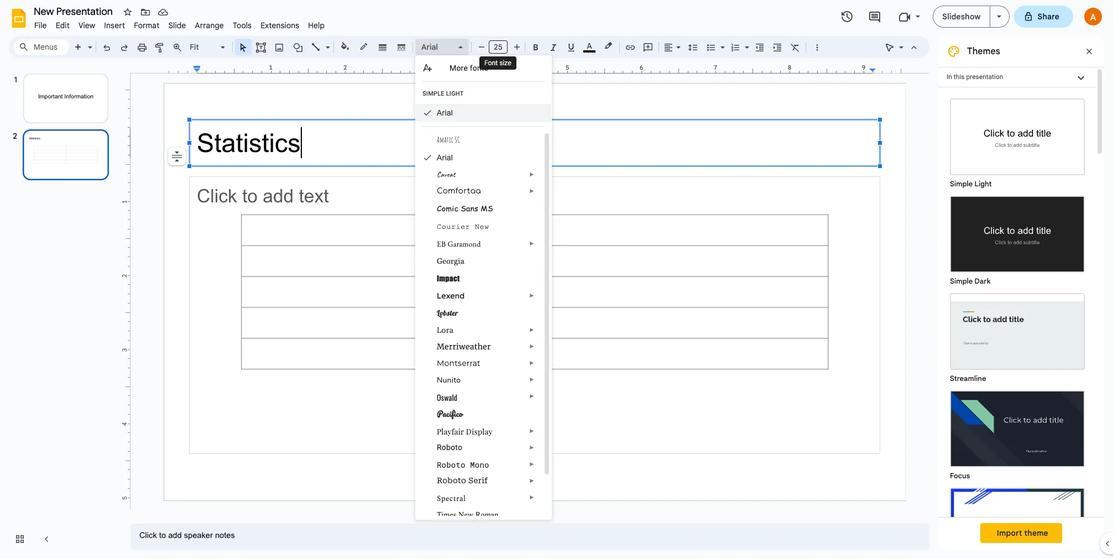 Task type: locate. For each thing, give the bounding box(es) containing it.
oswald
[[437, 392, 458, 403]]

more
[[450, 64, 468, 72]]

slide menu item
[[164, 19, 191, 32]]

0 vertical spatial new
[[475, 222, 490, 231]]

6 ► from the top
[[530, 344, 535, 350]]

arial
[[422, 42, 438, 52], [437, 108, 453, 117], [437, 153, 453, 162]]

arial up caveat
[[437, 153, 453, 162]]

edit menu item
[[51, 19, 74, 32]]

themes
[[968, 46, 1001, 57]]

2 vertical spatial roboto
[[437, 476, 467, 485]]

roboto up roboto serif
[[437, 460, 466, 470]]

roman
[[476, 511, 499, 520]]

0 vertical spatial simple
[[951, 179, 974, 189]]

13 ► from the top
[[530, 478, 535, 484]]

► for oswald
[[530, 393, 535, 400]]

dark
[[975, 277, 991, 286]]

in this presentation
[[947, 73, 1004, 81]]

5 ► from the top
[[530, 327, 535, 333]]

light
[[975, 179, 993, 189]]

1 vertical spatial roboto
[[437, 460, 466, 470]]

1 vertical spatial simple
[[951, 277, 974, 286]]

new slide with layout image
[[85, 40, 92, 44]]

3 roboto from the top
[[437, 476, 467, 485]]

courier
[[437, 222, 471, 231]]

eb garamond
[[437, 239, 481, 249]]

border color: transparent image
[[358, 39, 370, 54]]

montserrat
[[437, 359, 481, 369]]

text color image
[[584, 39, 596, 53]]

sc
[[455, 135, 460, 144]]

lexend
[[437, 291, 465, 301]]

11 ► from the top
[[530, 445, 535, 451]]

arial right border dash option
[[422, 42, 438, 52]]

left margin image
[[165, 65, 200, 73]]

new right times
[[459, 511, 474, 520]]

new
[[475, 222, 490, 231], [459, 511, 474, 520]]

Streamline radio
[[945, 288, 1091, 385]]

10 ► from the top
[[530, 428, 535, 434]]

fill color: transparent image
[[339, 39, 352, 54]]

extensions menu item
[[256, 19, 304, 32]]

Font size field
[[489, 40, 512, 56]]

simple for simple dark
[[951, 277, 974, 286]]

focus
[[951, 471, 971, 481]]

main toolbar
[[69, 0, 836, 314]]

simple inside radio
[[951, 277, 974, 286]]

arial inside option
[[422, 42, 438, 52]]

simple
[[423, 90, 445, 97]]

Zoom text field
[[188, 39, 219, 55]]

roboto up the spectral
[[437, 476, 467, 485]]

playfair display
[[437, 427, 493, 437]]

new for times
[[459, 511, 474, 520]]

8 ► from the top
[[530, 377, 535, 383]]

1 horizontal spatial new
[[475, 222, 490, 231]]

help menu item
[[304, 19, 329, 32]]

14 ► from the top
[[530, 495, 535, 501]]

simple for simple light
[[951, 179, 974, 189]]

0 horizontal spatial new
[[459, 511, 474, 520]]

caveat
[[437, 170, 456, 179]]

simple inside option
[[951, 179, 974, 189]]

► for roboto
[[530, 445, 535, 451]]

► for playfair display
[[530, 428, 535, 434]]

Focus radio
[[945, 385, 1091, 483]]

file
[[34, 20, 47, 30]]

navigation
[[0, 63, 122, 559]]

fonts
[[470, 64, 489, 72]]

► for lora
[[530, 327, 535, 333]]

view menu item
[[74, 19, 100, 32]]

insert image image
[[273, 39, 286, 55]]

presentation
[[967, 73, 1004, 81]]

import theme
[[998, 528, 1049, 538]]

simple light
[[951, 179, 993, 189]]

garamond
[[448, 239, 481, 249]]

option
[[168, 148, 186, 165]]

format
[[134, 20, 160, 30]]

comic
[[437, 203, 459, 214]]

option group
[[939, 87, 1096, 559]]

menu bar containing file
[[30, 14, 329, 33]]

roboto down playfair
[[437, 443, 463, 452]]

► for nunito
[[530, 377, 535, 383]]

2 ► from the top
[[530, 188, 535, 194]]

highlight color image
[[603, 39, 615, 53]]

12 ► from the top
[[530, 462, 535, 468]]

mode and view toolbar
[[882, 36, 924, 58]]

simple left light
[[951, 179, 974, 189]]

merriweather
[[437, 342, 491, 352]]

format menu item
[[130, 19, 164, 32]]

0 vertical spatial roboto
[[437, 443, 463, 452]]

► for roboto serif
[[530, 478, 535, 484]]

edit
[[56, 20, 70, 30]]

pacifico
[[437, 407, 463, 421]]

0 vertical spatial arial
[[422, 42, 438, 52]]

new down ms
[[475, 222, 490, 231]]

font
[[485, 59, 498, 67]]

option group inside themes section
[[939, 87, 1096, 559]]

option group containing simple light
[[939, 87, 1096, 559]]

9 ► from the top
[[530, 393, 535, 400]]

mono
[[470, 460, 490, 470]]

simple light menu item
[[416, 86, 552, 104]]

menu bar
[[30, 14, 329, 33]]

right margin image
[[871, 65, 906, 73]]

select line image
[[323, 40, 330, 44]]

7 ► from the top
[[530, 360, 535, 366]]

simple left dark
[[951, 277, 974, 286]]

1 vertical spatial new
[[459, 511, 474, 520]]

in
[[947, 73, 953, 81]]

comic sans ms
[[437, 203, 494, 214]]

slideshow
[[943, 12, 981, 22]]

slide
[[168, 20, 186, 30]]

2 simple from the top
[[951, 277, 974, 286]]

presentation options image
[[997, 15, 1002, 18]]

1 ► from the top
[[530, 172, 535, 178]]

file menu item
[[30, 19, 51, 32]]

simple light
[[423, 90, 464, 97]]

►
[[530, 172, 535, 178], [530, 188, 535, 194], [530, 241, 535, 247], [530, 293, 535, 299], [530, 327, 535, 333], [530, 344, 535, 350], [530, 360, 535, 366], [530, 377, 535, 383], [530, 393, 535, 400], [530, 428, 535, 434], [530, 445, 535, 451], [530, 462, 535, 468], [530, 478, 535, 484], [530, 495, 535, 501]]

share button
[[1015, 6, 1074, 28]]

roboto
[[437, 443, 463, 452], [437, 460, 466, 470], [437, 476, 467, 485]]

live pointer settings image
[[897, 40, 904, 44]]

1 simple from the top
[[951, 179, 974, 189]]

► for lexend
[[530, 293, 535, 299]]

4 ► from the top
[[530, 293, 535, 299]]

2 roboto from the top
[[437, 460, 466, 470]]

pacifico menu
[[416, 55, 552, 525]]

insert
[[104, 20, 125, 30]]

menu bar banner
[[0, 0, 1114, 559]]

impact
[[437, 274, 460, 283]]

simple
[[951, 179, 974, 189], [951, 277, 974, 286]]

► for eb garamond
[[530, 241, 535, 247]]

border weight option
[[377, 39, 389, 55]]

3 ► from the top
[[530, 241, 535, 247]]

► for montserrat
[[530, 360, 535, 366]]

arial down simple light
[[437, 108, 453, 117]]

sans
[[461, 203, 479, 214]]



Task type: describe. For each thing, give the bounding box(es) containing it.
view
[[79, 20, 95, 30]]

new for courier
[[475, 222, 490, 231]]

comfortaa
[[437, 187, 481, 195]]

arrange menu item
[[191, 19, 229, 32]]

amatic sc
[[437, 135, 460, 144]]

import theme button
[[981, 524, 1063, 543]]

courier new
[[437, 222, 490, 231]]

share
[[1038, 12, 1060, 22]]

streamline
[[951, 374, 987, 383]]

simple dark
[[951, 277, 991, 286]]

help
[[308, 20, 325, 30]]

line & paragraph spacing image
[[687, 39, 700, 55]]

nunito
[[437, 375, 461, 386]]

font list. arial selected. option
[[422, 39, 452, 55]]

ms
[[481, 203, 494, 214]]

display
[[466, 427, 493, 437]]

theme
[[1025, 528, 1049, 538]]

► for merriweather
[[530, 344, 535, 350]]

lobster
[[437, 308, 459, 318]]

2 vertical spatial arial
[[437, 153, 453, 162]]

► for spectral
[[530, 495, 535, 501]]

font size
[[485, 59, 512, 67]]

in this presentation tab
[[939, 67, 1096, 87]]

Zoom field
[[186, 39, 230, 55]]

roboto for roboto serif
[[437, 476, 467, 485]]

Shift radio
[[945, 483, 1091, 559]]

shape image
[[292, 39, 305, 55]]

serif
[[469, 476, 488, 485]]

Simple Dark radio
[[945, 190, 1091, 288]]

themes section
[[939, 36, 1105, 559]]

menu bar inside menu bar banner
[[30, 14, 329, 33]]

extensions
[[261, 20, 300, 30]]

► for roboto mono
[[530, 462, 535, 468]]

times
[[437, 511, 457, 520]]

Star checkbox
[[120, 4, 136, 20]]

Simple Light radio
[[945, 93, 1091, 559]]

pacifico application
[[0, 0, 1114, 559]]

insert menu item
[[100, 19, 130, 32]]

spectral
[[437, 493, 466, 505]]

Menus field
[[14, 39, 69, 55]]

georgia
[[437, 257, 465, 266]]

1 vertical spatial arial
[[437, 108, 453, 117]]

slideshow button
[[934, 6, 991, 28]]

more fonts
[[450, 64, 489, 72]]

times new roman
[[437, 511, 499, 520]]

border dash option
[[395, 39, 408, 55]]

lora
[[437, 325, 454, 335]]

arrange
[[195, 20, 224, 30]]

tools menu item
[[229, 19, 256, 32]]

tools
[[233, 20, 252, 30]]

this
[[955, 73, 965, 81]]

roboto mono
[[437, 460, 490, 470]]

Font size text field
[[490, 40, 507, 54]]

import
[[998, 528, 1023, 538]]

amatic
[[437, 135, 454, 144]]

navigation inside pacifico application
[[0, 63, 122, 559]]

► for caveat
[[530, 172, 535, 178]]

Rename text field
[[30, 4, 119, 18]]

light
[[446, 90, 464, 97]]

shrink text on overflow image
[[169, 149, 185, 164]]

shift image
[[952, 489, 1085, 559]]

eb
[[437, 239, 446, 249]]

playfair
[[437, 427, 464, 437]]

roboto for roboto mono
[[437, 460, 466, 470]]

roboto serif
[[437, 476, 488, 485]]

size
[[500, 59, 512, 67]]

► for comfortaa
[[530, 188, 535, 194]]

1 roboto from the top
[[437, 443, 463, 452]]



Task type: vqa. For each thing, say whether or not it's contained in the screenshot.
application containing Share
no



